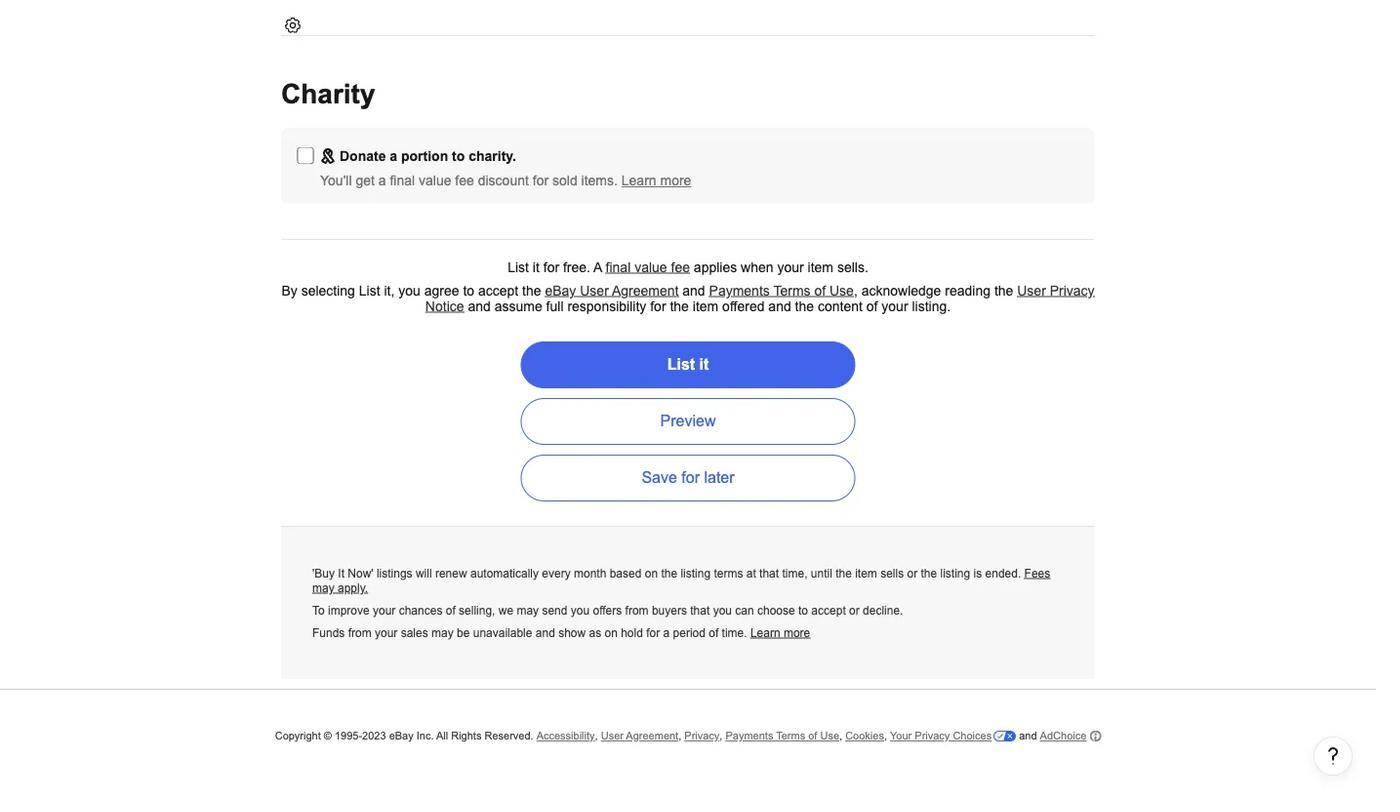 Task type: vqa. For each thing, say whether or not it's contained in the screenshot.
left may
yes



Task type: locate. For each thing, give the bounding box(es) containing it.
a right get
[[379, 173, 386, 188]]

payments right the privacy link
[[726, 730, 774, 743]]

a right the 'donate'
[[390, 148, 398, 163]]

2 vertical spatial list
[[668, 356, 695, 374]]

that up period
[[691, 604, 710, 617]]

responsibility
[[568, 299, 647, 314]]

value
[[419, 173, 452, 188], [635, 260, 668, 275]]

may
[[312, 581, 335, 595], [517, 604, 539, 617], [432, 626, 454, 639]]

your right when
[[778, 260, 804, 275]]

more down choose
[[784, 626, 811, 639]]

final right a in the top left of the page
[[606, 260, 631, 275]]

may down 'buy
[[312, 581, 335, 595]]

value down portion
[[419, 173, 452, 188]]

1 vertical spatial payments
[[726, 730, 774, 743]]

improve
[[328, 604, 370, 617]]

0 vertical spatial value
[[419, 173, 452, 188]]

payments terms of use link right the privacy link
[[726, 730, 840, 743]]

list for list it
[[668, 356, 695, 374]]

adchoice
[[1041, 730, 1087, 743]]

value up by selecting list it, you agree to accept the ebay user agreement and payments terms of use , acknowledge reading the
[[635, 260, 668, 275]]

0 horizontal spatial value
[[419, 173, 452, 188]]

0 horizontal spatial on
[[605, 626, 618, 639]]

or left decline.
[[850, 604, 860, 617]]

for
[[533, 173, 549, 188], [544, 260, 560, 275], [651, 299, 666, 314], [682, 469, 700, 487], [647, 626, 660, 639]]

payments
[[709, 283, 770, 298], [726, 730, 774, 743]]

1 vertical spatial value
[[635, 260, 668, 275]]

1 vertical spatial that
[[691, 604, 710, 617]]

your left sales
[[375, 626, 398, 639]]

more
[[661, 173, 692, 188], [784, 626, 811, 639]]

accept
[[478, 283, 519, 298], [812, 604, 846, 617]]

0 horizontal spatial fee
[[455, 173, 474, 188]]

for left later
[[682, 469, 700, 487]]

1 vertical spatial list
[[359, 283, 380, 298]]

you right it,
[[399, 283, 421, 298]]

item left sells
[[856, 567, 878, 580]]

1 vertical spatial terms
[[777, 730, 806, 743]]

, right user agreement link
[[720, 730, 723, 743]]

1995-
[[335, 730, 362, 743]]

0 vertical spatial list
[[508, 260, 529, 275]]

payments terms of use link down when
[[709, 283, 854, 298]]

automatically
[[471, 567, 539, 580]]

or right sells
[[908, 567, 918, 580]]

1 horizontal spatial list
[[508, 260, 529, 275]]

1 vertical spatial or
[[850, 604, 860, 617]]

agreement
[[612, 283, 679, 298], [626, 730, 679, 743]]

at
[[747, 567, 757, 580]]

0 horizontal spatial learn more link
[[622, 173, 692, 188]]

learn
[[622, 173, 657, 188], [751, 626, 781, 639]]

as
[[589, 626, 602, 639]]

1 vertical spatial accept
[[812, 604, 846, 617]]

1 vertical spatial it
[[700, 356, 709, 374]]

listing left is
[[941, 567, 971, 580]]

2 listing from the left
[[941, 567, 971, 580]]

1 horizontal spatial that
[[760, 567, 779, 580]]

0 vertical spatial ebay
[[545, 283, 576, 298]]

2 vertical spatial a
[[664, 626, 670, 639]]

more inside 'donate a portion to charity. you'll get a final value fee discount for sold items. learn more'
[[661, 173, 692, 188]]

2 horizontal spatial privacy
[[1050, 283, 1095, 298]]

list up the preview
[[668, 356, 695, 374]]

0 vertical spatial final
[[390, 173, 415, 188]]

1 vertical spatial a
[[379, 173, 386, 188]]

1 horizontal spatial from
[[626, 604, 649, 617]]

inc.
[[417, 730, 434, 743]]

and left adchoice
[[1020, 730, 1038, 743]]

for inside 'donate a portion to charity. you'll get a final value fee discount for sold items. learn more'
[[533, 173, 549, 188]]

your down "acknowledge"
[[882, 299, 909, 314]]

1 vertical spatial more
[[784, 626, 811, 639]]

item left sells.
[[808, 260, 834, 275]]

or inside to improve your chances of selling, we may send you offers from buyers that you can choose to accept or decline. funds from your sales may be unavailable and show as on hold for a period of time. learn more
[[850, 604, 860, 617]]

fee inside 'donate a portion to charity. you'll get a final value fee discount for sold items. learn more'
[[455, 173, 474, 188]]

it,
[[384, 283, 395, 298]]

learn more link down choose
[[751, 626, 811, 639]]

0 horizontal spatial item
[[693, 299, 719, 314]]

0 horizontal spatial list
[[359, 283, 380, 298]]

privacy inside user privacy notice
[[1050, 283, 1095, 298]]

, left your
[[885, 730, 888, 743]]

0 horizontal spatial listing
[[681, 567, 711, 580]]

'buy
[[312, 567, 335, 580]]

final down portion
[[390, 173, 415, 188]]

1 horizontal spatial it
[[700, 356, 709, 374]]

fee down 'charity.'
[[455, 173, 474, 188]]

0 vertical spatial learn
[[622, 173, 657, 188]]

0 vertical spatial to
[[452, 148, 465, 163]]

ebay left inc.
[[389, 730, 414, 743]]

1 horizontal spatial learn more link
[[751, 626, 811, 639]]

apply.
[[338, 581, 368, 595]]

final
[[390, 173, 415, 188], [606, 260, 631, 275]]

hold
[[621, 626, 643, 639]]

to inside to improve your chances of selling, we may send you offers from buyers that you can choose to accept or decline. funds from your sales may be unavailable and show as on hold for a period of time. learn more
[[799, 604, 809, 617]]

selling,
[[459, 604, 495, 617]]

the up assume
[[522, 283, 541, 298]]

0 horizontal spatial it
[[533, 260, 540, 275]]

more right items.
[[661, 173, 692, 188]]

your
[[778, 260, 804, 275], [882, 299, 909, 314], [373, 604, 396, 617], [375, 626, 398, 639]]

learn right items.
[[622, 173, 657, 188]]

accept inside to improve your chances of selling, we may send you offers from buyers that you can choose to accept or decline. funds from your sales may be unavailable and show as on hold for a period of time. learn more
[[812, 604, 846, 617]]

the right sells
[[921, 567, 938, 580]]

©
[[324, 730, 332, 743]]

buyers
[[652, 604, 687, 617]]

1 vertical spatial from
[[348, 626, 372, 639]]

ebay
[[545, 283, 576, 298], [389, 730, 414, 743]]

to
[[452, 148, 465, 163], [463, 283, 475, 298], [799, 604, 809, 617]]

item left offered
[[693, 299, 719, 314]]

may right we
[[517, 604, 539, 617]]

user right the reading
[[1018, 283, 1047, 298]]

0 horizontal spatial learn
[[622, 173, 657, 188]]

it left free.
[[533, 260, 540, 275]]

2 vertical spatial item
[[856, 567, 878, 580]]

terms
[[714, 567, 744, 580]]

applies
[[694, 260, 737, 275]]

1 horizontal spatial more
[[784, 626, 811, 639]]

user
[[580, 283, 609, 298], [1018, 283, 1047, 298], [601, 730, 624, 743]]

0 horizontal spatial more
[[661, 173, 692, 188]]

of left cookies
[[809, 730, 818, 743]]

1 horizontal spatial listing
[[941, 567, 971, 580]]

2 horizontal spatial a
[[664, 626, 670, 639]]

ebay user agreement link
[[545, 283, 679, 298]]

use up content
[[830, 283, 854, 298]]

0 vertical spatial a
[[390, 148, 398, 163]]

later
[[704, 469, 735, 487]]

agreement left the privacy link
[[626, 730, 679, 743]]

of right content
[[867, 299, 878, 314]]

you up show
[[571, 604, 590, 617]]

to right agree
[[463, 283, 475, 298]]

fees may apply.
[[312, 567, 1051, 595]]

you left can
[[713, 604, 732, 617]]

to right portion
[[452, 148, 465, 163]]

0 vertical spatial agreement
[[612, 283, 679, 298]]

use left cookies
[[821, 730, 840, 743]]

0 horizontal spatial accept
[[478, 283, 519, 298]]

it inside list it button
[[700, 356, 709, 374]]

1 horizontal spatial value
[[635, 260, 668, 275]]

listings
[[377, 567, 413, 580]]

on right as
[[605, 626, 618, 639]]

2 horizontal spatial may
[[517, 604, 539, 617]]

that inside to improve your chances of selling, we may send you offers from buyers that you can choose to accept or decline. funds from your sales may be unavailable and show as on hold for a period of time. learn more
[[691, 604, 710, 617]]

list
[[508, 260, 529, 275], [359, 283, 380, 298], [668, 356, 695, 374]]

1 horizontal spatial ebay
[[545, 283, 576, 298]]

0 vertical spatial item
[[808, 260, 834, 275]]

on right "based"
[[645, 567, 658, 580]]

of up content
[[815, 283, 826, 298]]

charity
[[281, 78, 375, 109]]

1 vertical spatial payments terms of use link
[[726, 730, 840, 743]]

reading
[[945, 283, 991, 298]]

payments terms of use link
[[709, 283, 854, 298], [726, 730, 840, 743]]

listing left the terms
[[681, 567, 711, 580]]

for inside to improve your chances of selling, we may send you offers from buyers that you can choose to accept or decline. funds from your sales may be unavailable and show as on hold for a period of time. learn more
[[647, 626, 660, 639]]

for left the sold
[[533, 173, 549, 188]]

and up and assume full responsibility for the item offered and the content of your listing.
[[683, 283, 706, 298]]

the down by selecting list it, you agree to accept the ebay user agreement and payments terms of use , acknowledge reading the
[[670, 299, 689, 314]]

list inside button
[[668, 356, 695, 374]]

your right improve
[[373, 604, 396, 617]]

learn down choose
[[751, 626, 781, 639]]

the
[[522, 283, 541, 298], [995, 283, 1014, 298], [670, 299, 689, 314], [795, 299, 814, 314], [661, 567, 678, 580], [836, 567, 852, 580], [921, 567, 938, 580]]

0 horizontal spatial that
[[691, 604, 710, 617]]

from up hold
[[626, 604, 649, 617]]

agreement down final value fee link
[[612, 283, 679, 298]]

until
[[811, 567, 833, 580]]

0 vertical spatial learn more link
[[622, 173, 692, 188]]

and
[[683, 283, 706, 298], [468, 299, 491, 314], [769, 299, 792, 314], [536, 626, 555, 639], [1020, 730, 1038, 743]]

0 horizontal spatial or
[[850, 604, 860, 617]]

accessibility
[[537, 730, 595, 743]]

1 horizontal spatial final
[[606, 260, 631, 275]]

0 vertical spatial on
[[645, 567, 658, 580]]

offers
[[593, 604, 622, 617]]

1 vertical spatial learn more link
[[751, 626, 811, 639]]

1 horizontal spatial learn
[[751, 626, 781, 639]]

accept up assume
[[478, 283, 519, 298]]

terms down when
[[774, 283, 811, 298]]

every
[[542, 567, 571, 580]]

1 horizontal spatial a
[[390, 148, 398, 163]]

to right choose
[[799, 604, 809, 617]]

2 horizontal spatial item
[[856, 567, 878, 580]]

use
[[830, 283, 854, 298], [821, 730, 840, 743]]

list up assume
[[508, 260, 529, 275]]

0 vertical spatial more
[[661, 173, 692, 188]]

a down buyers
[[664, 626, 670, 639]]

user agreement link
[[601, 730, 679, 743]]

final inside 'donate a portion to charity. you'll get a final value fee discount for sold items. learn more'
[[390, 173, 415, 188]]

for right hold
[[647, 626, 660, 639]]

learn more link right items.
[[622, 173, 692, 188]]

terms left cookies
[[777, 730, 806, 743]]

user privacy notice link
[[426, 283, 1095, 314]]

0 horizontal spatial final
[[390, 173, 415, 188]]

1 horizontal spatial privacy
[[915, 730, 950, 743]]

1 horizontal spatial accept
[[812, 604, 846, 617]]

1 vertical spatial item
[[693, 299, 719, 314]]

1 horizontal spatial may
[[432, 626, 454, 639]]

, left cookies
[[840, 730, 843, 743]]

the left content
[[795, 299, 814, 314]]

0 vertical spatial may
[[312, 581, 335, 595]]

fee left applies
[[671, 260, 690, 275]]

final value fee link
[[606, 260, 690, 275]]

user right accessibility
[[601, 730, 624, 743]]

unavailable
[[473, 626, 533, 639]]

it down and assume full responsibility for the item offered and the content of your listing.
[[700, 356, 709, 374]]

from down improve
[[348, 626, 372, 639]]

ebay up full at top
[[545, 283, 576, 298]]

acknowledge
[[862, 283, 942, 298]]

2 horizontal spatial list
[[668, 356, 695, 374]]

sales
[[401, 626, 428, 639]]

learn inside to improve your chances of selling, we may send you offers from buyers that you can choose to accept or decline. funds from your sales may be unavailable and show as on hold for a period of time. learn more
[[751, 626, 781, 639]]

from
[[626, 604, 649, 617], [348, 626, 372, 639]]

you
[[399, 283, 421, 298], [571, 604, 590, 617], [713, 604, 732, 617]]

send
[[542, 604, 568, 617]]

user inside user privacy notice
[[1018, 283, 1047, 298]]

decline.
[[863, 604, 904, 617]]

1 vertical spatial fee
[[671, 260, 690, 275]]

may left be
[[432, 626, 454, 639]]

1 horizontal spatial on
[[645, 567, 658, 580]]

can
[[736, 604, 754, 617]]

0 vertical spatial it
[[533, 260, 540, 275]]

and down send
[[536, 626, 555, 639]]

payments up offered
[[709, 283, 770, 298]]

0 horizontal spatial may
[[312, 581, 335, 595]]

0 vertical spatial or
[[908, 567, 918, 580]]

1 vertical spatial learn
[[751, 626, 781, 639]]

accept down until
[[812, 604, 846, 617]]

0 vertical spatial fee
[[455, 173, 474, 188]]

0 vertical spatial accept
[[478, 283, 519, 298]]

show
[[559, 626, 586, 639]]

0 horizontal spatial ebay
[[389, 730, 414, 743]]

that right at
[[760, 567, 779, 580]]

0 vertical spatial from
[[626, 604, 649, 617]]

more inside to improve your chances of selling, we may send you offers from buyers that you can choose to accept or decline. funds from your sales may be unavailable and show as on hold for a period of time. learn more
[[784, 626, 811, 639]]

0 vertical spatial use
[[830, 283, 854, 298]]

list left it,
[[359, 283, 380, 298]]

1 vertical spatial on
[[605, 626, 618, 639]]

2 vertical spatial to
[[799, 604, 809, 617]]



Task type: describe. For each thing, give the bounding box(es) containing it.
it
[[338, 567, 345, 580]]

your privacy choices link
[[891, 730, 1017, 743]]

sells
[[881, 567, 904, 580]]

1 horizontal spatial item
[[808, 260, 834, 275]]

help, opens dialogs image
[[1324, 747, 1344, 766]]

cookies
[[846, 730, 885, 743]]

to inside 'donate a portion to charity. you'll get a final value fee discount for sold items. learn more'
[[452, 148, 465, 163]]

to
[[312, 604, 325, 617]]

when
[[741, 260, 774, 275]]

and right offered
[[769, 299, 792, 314]]

1 vertical spatial ebay
[[389, 730, 414, 743]]

list it button
[[521, 342, 856, 389]]

list it
[[668, 356, 709, 374]]

full
[[546, 299, 564, 314]]

by
[[282, 283, 298, 298]]

learn more link for you'll get a final value fee discount for sold items.
[[622, 173, 692, 188]]

cookies link
[[846, 730, 885, 743]]

the up buyers
[[661, 567, 678, 580]]

choose
[[758, 604, 796, 617]]

list for list it for free. a final value fee applies when your item sells.
[[508, 260, 529, 275]]

a
[[594, 260, 602, 275]]

0 horizontal spatial you
[[399, 283, 421, 298]]

privacy link
[[685, 730, 720, 743]]

, left the privacy link
[[679, 730, 682, 743]]

a inside to improve your chances of selling, we may send you offers from buyers that you can choose to accept or decline. funds from your sales may be unavailable and show as on hold for a period of time. learn more
[[664, 626, 670, 639]]

it for list it for free. a final value fee applies when your item sells.
[[533, 260, 540, 275]]

save for later button
[[521, 455, 856, 502]]

0 vertical spatial payments
[[709, 283, 770, 298]]

2 horizontal spatial you
[[713, 604, 732, 617]]

1 horizontal spatial you
[[571, 604, 590, 617]]

listing.
[[912, 299, 951, 314]]

to improve your chances of selling, we may send you offers from buyers that you can choose to accept or decline. funds from your sales may be unavailable and show as on hold for a period of time. learn more
[[312, 604, 904, 639]]

list it for free. a final value fee applies when your item sells.
[[508, 260, 869, 275]]

for left free.
[[544, 260, 560, 275]]

0 vertical spatial terms
[[774, 283, 811, 298]]

the right the reading
[[995, 283, 1014, 298]]

chances
[[399, 604, 443, 617]]

copyright © 1995-2023 ebay inc. all rights reserved. accessibility , user agreement , privacy , payments terms of use , cookies , your privacy choices
[[275, 730, 992, 743]]

accessibility link
[[537, 730, 595, 743]]

fees
[[1025, 567, 1051, 580]]

adchoice link
[[1041, 729, 1102, 744]]

based
[[610, 567, 642, 580]]

time,
[[783, 567, 808, 580]]

notice
[[426, 299, 464, 314]]

2 vertical spatial may
[[432, 626, 454, 639]]

0 vertical spatial payments terms of use link
[[709, 283, 854, 298]]

content
[[818, 299, 863, 314]]

rights
[[451, 730, 482, 743]]

1 vertical spatial to
[[463, 283, 475, 298]]

preview
[[661, 413, 716, 430]]

offered
[[723, 299, 765, 314]]

your
[[891, 730, 912, 743]]

sold
[[553, 173, 578, 188]]

save
[[642, 469, 678, 487]]

1 horizontal spatial fee
[[671, 260, 690, 275]]

will
[[416, 567, 432, 580]]

of left 'time.'
[[709, 626, 719, 639]]

portion
[[401, 148, 448, 163]]

user privacy notice
[[426, 283, 1095, 314]]

value inside 'donate a portion to charity. you'll get a final value fee discount for sold items. learn more'
[[419, 173, 452, 188]]

for down by selecting list it, you agree to accept the ebay user agreement and payments terms of use , acknowledge reading the
[[651, 299, 666, 314]]

discount
[[478, 173, 529, 188]]

renew
[[435, 567, 467, 580]]

you'll
[[320, 173, 352, 188]]

items.
[[582, 173, 618, 188]]

0 vertical spatial that
[[760, 567, 779, 580]]

may inside fees may apply.
[[312, 581, 335, 595]]

selecting
[[301, 283, 355, 298]]

month
[[574, 567, 607, 580]]

is
[[974, 567, 983, 580]]

save for later
[[642, 469, 735, 487]]

be
[[457, 626, 470, 639]]

1 vertical spatial agreement
[[626, 730, 679, 743]]

copyright
[[275, 730, 321, 743]]

on inside to improve your chances of selling, we may send you offers from buyers that you can choose to accept or decline. funds from your sales may be unavailable and show as on hold for a period of time. learn more
[[605, 626, 618, 639]]

user up responsibility on the left of the page
[[580, 283, 609, 298]]

0 horizontal spatial a
[[379, 173, 386, 188]]

1 listing from the left
[[681, 567, 711, 580]]

1 horizontal spatial or
[[908, 567, 918, 580]]

sells.
[[838, 260, 869, 275]]

reserved.
[[485, 730, 534, 743]]

assume
[[495, 299, 543, 314]]

, left user agreement link
[[595, 730, 598, 743]]

ended.
[[986, 567, 1022, 580]]

all
[[436, 730, 448, 743]]

choices
[[953, 730, 992, 743]]

of left selling,
[[446, 604, 456, 617]]

and adchoice
[[1017, 730, 1087, 743]]

we
[[499, 604, 514, 617]]

donate
[[340, 148, 386, 163]]

1 vertical spatial may
[[517, 604, 539, 617]]

fees may apply. link
[[312, 567, 1051, 595]]

funds
[[312, 626, 345, 639]]

preview button
[[521, 398, 856, 445]]

0 horizontal spatial from
[[348, 626, 372, 639]]

it for list it
[[700, 356, 709, 374]]

1 vertical spatial use
[[821, 730, 840, 743]]

get
[[356, 173, 375, 188]]

for inside save for later button
[[682, 469, 700, 487]]

learn inside 'donate a portion to charity. you'll get a final value fee discount for sold items. learn more'
[[622, 173, 657, 188]]

and right notice
[[468, 299, 491, 314]]

0 horizontal spatial privacy
[[685, 730, 720, 743]]

the right until
[[836, 567, 852, 580]]

learn more link for funds from your sales may be unavailable and show as on hold for a period of time.
[[751, 626, 811, 639]]

2023
[[362, 730, 386, 743]]

now'
[[348, 567, 374, 580]]

agree
[[424, 283, 459, 298]]

by selecting list it, you agree to accept the ebay user agreement and payments terms of use , acknowledge reading the
[[282, 283, 1018, 298]]

time.
[[722, 626, 748, 639]]

and inside to improve your chances of selling, we may send you offers from buyers that you can choose to accept or decline. funds from your sales may be unavailable and show as on hold for a period of time. learn more
[[536, 626, 555, 639]]

, up content
[[854, 283, 858, 298]]

1 vertical spatial final
[[606, 260, 631, 275]]

free.
[[563, 260, 591, 275]]

and assume full responsibility for the item offered and the content of your listing.
[[464, 299, 951, 314]]

charity.
[[469, 148, 517, 163]]

period
[[673, 626, 706, 639]]

donate a portion to charity. you'll get a final value fee discount for sold items. learn more
[[320, 148, 692, 188]]



